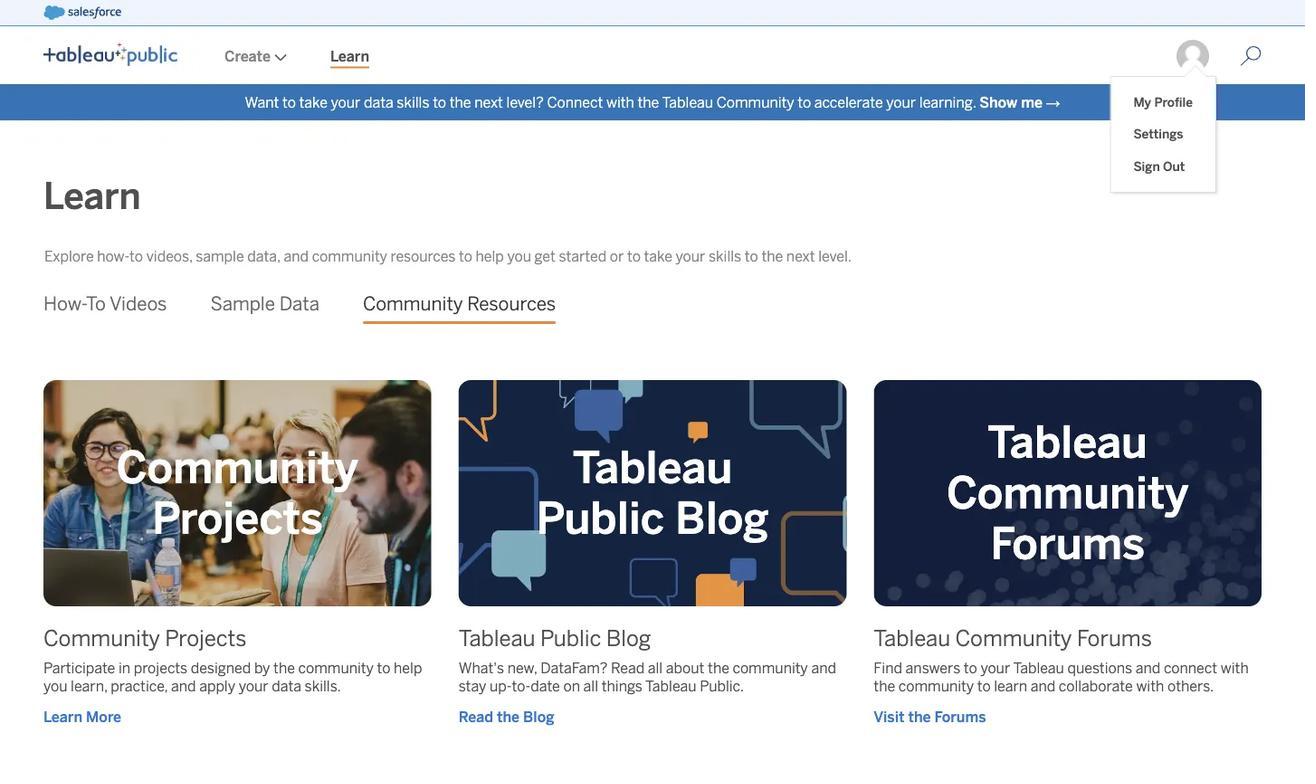 Task type: locate. For each thing, give the bounding box(es) containing it.
help
[[476, 248, 504, 265], [394, 659, 422, 677]]

forums
[[990, 518, 1145, 570], [1077, 626, 1152, 652], [935, 708, 986, 725]]

dialog containing my profile
[[1111, 65, 1216, 192]]

collaborate
[[1059, 677, 1133, 695]]

your up learn
[[981, 659, 1010, 677]]

to
[[86, 293, 106, 315]]

skills
[[397, 94, 430, 111], [709, 248, 742, 265]]

0 horizontal spatial help
[[394, 659, 422, 677]]

data
[[364, 94, 394, 111], [272, 677, 301, 695]]

projects inside community projects
[[152, 492, 323, 545]]

how-
[[43, 293, 86, 315]]

1 horizontal spatial with
[[1136, 677, 1164, 695]]

1 vertical spatial next
[[787, 248, 815, 265]]

0 vertical spatial you
[[507, 248, 531, 265]]

blog inside tableau public blog what's new, datafam? read all about the community and stay up-to-date on all things tableau public.
[[606, 626, 651, 652]]

you down participate
[[43, 677, 67, 695]]

tableau inside the tableau community forums
[[988, 416, 1148, 469]]

community inside tableau public blog what's new, datafam? read all about the community and stay up-to-date on all things tableau public.
[[733, 659, 808, 677]]

public inside tableau public blog what's new, datafam? read all about the community and stay up-to-date on all things tableau public.
[[540, 626, 601, 652]]

all
[[648, 659, 663, 677], [583, 677, 598, 695]]

1 vertical spatial tableau community forums link
[[874, 626, 1152, 652]]

1 vertical spatial public
[[540, 626, 601, 652]]

your
[[331, 94, 361, 111], [887, 94, 916, 111], [676, 248, 706, 265], [981, 659, 1010, 677], [239, 677, 268, 695]]

1 horizontal spatial you
[[507, 248, 531, 265]]

2 vertical spatial forums
[[935, 708, 986, 725]]

2 tableau community forums link from the top
[[874, 626, 1152, 652]]

2 vertical spatial with
[[1136, 677, 1164, 695]]

0 vertical spatial community projects link
[[43, 380, 472, 606]]

1 tableau public blog link from the top
[[459, 380, 888, 606]]

1 vertical spatial take
[[644, 248, 673, 265]]

0 horizontal spatial blog
[[523, 708, 555, 725]]

public for tableau public blog what's new, datafam? read all about the community and stay up-to-date on all things tableau public.
[[540, 626, 601, 652]]

participate
[[43, 659, 115, 677]]

my
[[1134, 95, 1152, 110]]

0 vertical spatial blog
[[675, 492, 769, 545]]

dialog
[[1111, 65, 1216, 192]]

2 horizontal spatial with
[[1221, 659, 1249, 677]]

blog inside "link"
[[523, 708, 555, 725]]

1 horizontal spatial take
[[644, 248, 673, 265]]

and right learn
[[1031, 677, 1056, 695]]

the up "public."
[[708, 659, 730, 677]]

forums inside the tableau community forums
[[990, 518, 1145, 570]]

tableau public blog
[[536, 442, 769, 545]]

data left skills. at left
[[272, 677, 301, 695]]

the inside tableau public blog what's new, datafam? read all about the community and stay up-to-date on all things tableau public.
[[708, 659, 730, 677]]

0 vertical spatial learn
[[330, 48, 369, 65]]

show me link
[[980, 94, 1043, 111]]

community up "public."
[[733, 659, 808, 677]]

help for how-
[[476, 248, 504, 265]]

projects
[[152, 492, 323, 545], [165, 626, 246, 652]]

about
[[666, 659, 705, 677]]

the right visit
[[908, 708, 931, 725]]

next
[[475, 94, 503, 111], [787, 248, 815, 265]]

next left level.
[[787, 248, 815, 265]]

0 vertical spatial tableau community forums link
[[874, 380, 1303, 606]]

your right or
[[676, 248, 706, 265]]

explore
[[44, 248, 94, 265]]

level.
[[818, 248, 852, 265]]

visit the forums
[[874, 708, 986, 725]]

profile
[[1155, 95, 1193, 110]]

all left "about"
[[648, 659, 663, 677]]

with for forums
[[1221, 659, 1249, 677]]

read inside tableau public blog what's new, datafam? read all about the community and stay up-to-date on all things tableau public.
[[611, 659, 645, 677]]

questions
[[1068, 659, 1133, 677]]

1 vertical spatial community projects link
[[43, 626, 246, 652]]

help up resources
[[476, 248, 504, 265]]

1 vertical spatial help
[[394, 659, 422, 677]]

help left what's at the bottom of page
[[394, 659, 422, 677]]

next left level?
[[475, 94, 503, 111]]

visit the forums link
[[874, 706, 1262, 728]]

forums for visit the forums
[[935, 708, 986, 725]]

1 horizontal spatial blog
[[606, 626, 651, 652]]

what's
[[459, 659, 504, 677]]

1 horizontal spatial data
[[364, 94, 394, 111]]

level?
[[506, 94, 544, 111]]

started
[[559, 248, 607, 265]]

0 vertical spatial with
[[606, 94, 634, 111]]

1 horizontal spatial read
[[611, 659, 645, 677]]

learn inside 'link'
[[330, 48, 369, 65]]

2 vertical spatial learn
[[43, 708, 82, 725]]

0 vertical spatial public
[[536, 492, 664, 545]]

new,
[[508, 659, 537, 677]]

find answers to your tableau questions and connect with the community to learn and collaborate with others. image
[[874, 380, 1303, 606]]

get
[[535, 248, 556, 265]]

learn link
[[309, 28, 391, 84]]

tableau public blog link
[[459, 380, 888, 606], [459, 626, 651, 652]]

take right want
[[299, 94, 328, 111]]

1 vertical spatial with
[[1221, 659, 1249, 677]]

with
[[606, 94, 634, 111], [1221, 659, 1249, 677], [1136, 677, 1164, 695]]

0 horizontal spatial next
[[475, 94, 503, 111]]

blog for tableau public blog what's new, datafam? read all about the community and stay up-to-date on all things tableau public.
[[606, 626, 651, 652]]

list options menu
[[1111, 77, 1216, 192]]

projects inside community projects participate in projects designed by the community to help you learn, practice, and apply your data skills.
[[165, 626, 246, 652]]

skills.
[[305, 677, 341, 695]]

forums inside tableau community forums find answers to your tableau questions and connect with the community to learn and collaborate with others.
[[1077, 626, 1152, 652]]

want
[[245, 94, 279, 111]]

0 vertical spatial take
[[299, 94, 328, 111]]

0 horizontal spatial you
[[43, 677, 67, 695]]

0 vertical spatial read
[[611, 659, 645, 677]]

community projects link
[[43, 380, 472, 606], [43, 626, 246, 652]]

and left "find"
[[811, 659, 836, 677]]

learn,
[[71, 677, 107, 695]]

1 vertical spatial tableau public blog link
[[459, 626, 651, 652]]

tableau community forums
[[947, 416, 1189, 570]]

on
[[563, 677, 580, 695]]

visit
[[874, 708, 905, 725]]

all right on
[[583, 677, 598, 695]]

data,
[[247, 248, 280, 265]]

answers
[[906, 659, 961, 677]]

connect
[[1164, 659, 1218, 677]]

1 vertical spatial read
[[459, 708, 493, 725]]

and left connect
[[1136, 659, 1161, 677]]

your left learning.
[[887, 94, 916, 111]]

1 horizontal spatial all
[[648, 659, 663, 677]]

0 vertical spatial tableau public blog link
[[459, 380, 888, 606]]

1 vertical spatial projects
[[165, 626, 246, 652]]

read the blog
[[459, 708, 555, 725]]

1 vertical spatial data
[[272, 677, 301, 695]]

projects
[[134, 659, 188, 677]]

1 vertical spatial blog
[[606, 626, 651, 652]]

help inside community projects participate in projects designed by the community to help you learn, practice, and apply your data skills.
[[394, 659, 422, 677]]

0 horizontal spatial read
[[459, 708, 493, 725]]

you
[[507, 248, 531, 265], [43, 677, 67, 695]]

community inside community projects participate in projects designed by the community to help you learn, practice, and apply your data skills.
[[43, 626, 160, 652]]

learn more link
[[43, 706, 431, 728]]

community resources link
[[363, 280, 556, 329]]

things
[[602, 677, 643, 695]]

your down "by"
[[239, 677, 268, 695]]

tableau
[[662, 94, 713, 111], [988, 416, 1148, 469], [573, 442, 733, 494], [459, 626, 535, 652], [874, 626, 951, 652], [1013, 659, 1064, 677], [645, 677, 697, 695]]

and inside community projects participate in projects designed by the community to help you learn, practice, and apply your data skills.
[[171, 677, 196, 695]]

take right or
[[644, 248, 673, 265]]

sample
[[196, 248, 244, 265]]

the inside tableau community forums find answers to your tableau questions and connect with the community to learn and collaborate with others.
[[874, 677, 895, 695]]

out
[[1163, 159, 1185, 174]]

0 vertical spatial forums
[[990, 518, 1145, 570]]

0 vertical spatial help
[[476, 248, 504, 265]]

forums for tableau community forums find answers to your tableau questions and connect with the community to learn and collaborate with others.
[[1077, 626, 1152, 652]]

2 vertical spatial blog
[[523, 708, 555, 725]]

you left get
[[507, 248, 531, 265]]

community
[[717, 94, 794, 111], [363, 293, 463, 315], [116, 442, 359, 494], [947, 467, 1189, 519], [43, 626, 160, 652], [955, 626, 1072, 652]]

read inside "link"
[[459, 708, 493, 725]]

community
[[312, 248, 387, 265], [298, 659, 374, 677], [733, 659, 808, 677], [899, 677, 974, 695]]

resources
[[391, 248, 456, 265]]

sample
[[210, 293, 275, 315]]

data down learn 'link'
[[364, 94, 394, 111]]

forums for tableau community forums
[[990, 518, 1145, 570]]

read up things
[[611, 659, 645, 677]]

0 horizontal spatial take
[[299, 94, 328, 111]]

read down stay
[[459, 708, 493, 725]]

find
[[874, 659, 902, 677]]

you inside community projects participate in projects designed by the community to help you learn, practice, and apply your data skills.
[[43, 677, 67, 695]]

community inside community projects participate in projects designed by the community to help you learn, practice, and apply your data skills.
[[298, 659, 374, 677]]

and
[[284, 248, 309, 265], [811, 659, 836, 677], [1136, 659, 1161, 677], [171, 677, 196, 695], [1031, 677, 1056, 695]]

0 horizontal spatial data
[[272, 677, 301, 695]]

apply
[[199, 677, 235, 695]]

community inside tableau community forums link
[[947, 467, 1189, 519]]

blog
[[675, 492, 769, 545], [606, 626, 651, 652], [523, 708, 555, 725]]

what's new, datafam? read all about the community and stay up-to-date on all things tableau public. image
[[459, 380, 888, 606]]

1 vertical spatial you
[[43, 677, 67, 695]]

read the blog link
[[459, 706, 847, 728]]

and down projects
[[171, 677, 196, 695]]

the down "find"
[[874, 677, 895, 695]]

0 horizontal spatial with
[[606, 94, 634, 111]]

the inside visit the forums link
[[908, 708, 931, 725]]

0 vertical spatial skills
[[397, 94, 430, 111]]

or
[[610, 248, 624, 265]]

to
[[282, 94, 296, 111], [433, 94, 446, 111], [798, 94, 811, 111], [130, 248, 143, 265], [459, 248, 472, 265], [627, 248, 641, 265], [745, 248, 758, 265], [377, 659, 391, 677], [964, 659, 977, 677], [977, 677, 991, 695]]

you for projects
[[43, 677, 67, 695]]

learn
[[994, 677, 1027, 695]]

tara.schultz image
[[1175, 38, 1211, 74]]

blog inside tableau public blog
[[675, 492, 769, 545]]

how-to videos
[[43, 293, 167, 315]]

designed
[[191, 659, 251, 677]]

take
[[299, 94, 328, 111], [644, 248, 673, 265]]

community up skills. at left
[[298, 659, 374, 677]]

public inside tableau public blog
[[536, 492, 664, 545]]

stay
[[459, 677, 486, 695]]

2 horizontal spatial blog
[[675, 492, 769, 545]]

the right "by"
[[273, 659, 295, 677]]

the
[[450, 94, 471, 111], [638, 94, 659, 111], [762, 248, 783, 265], [273, 659, 295, 677], [708, 659, 730, 677], [874, 677, 895, 695], [497, 708, 520, 725], [908, 708, 931, 725]]

help for projects
[[394, 659, 422, 677]]

community down answers
[[899, 677, 974, 695]]

0 vertical spatial projects
[[152, 492, 323, 545]]

1 vertical spatial forums
[[1077, 626, 1152, 652]]

1 vertical spatial all
[[583, 677, 598, 695]]

tableau community forums find answers to your tableau questions and connect with the community to learn and collaborate with others.
[[874, 626, 1249, 695]]

the down up-
[[497, 708, 520, 725]]

the inside read the blog "link"
[[497, 708, 520, 725]]

1 horizontal spatial skills
[[709, 248, 742, 265]]

1 horizontal spatial help
[[476, 248, 504, 265]]

public
[[536, 492, 664, 545], [540, 626, 601, 652]]

1 vertical spatial skills
[[709, 248, 742, 265]]

learn
[[330, 48, 369, 65], [43, 175, 141, 218], [43, 708, 82, 725]]



Task type: describe. For each thing, give the bounding box(es) containing it.
the left level.
[[762, 248, 783, 265]]

community resources
[[363, 293, 556, 315]]

with for take
[[606, 94, 634, 111]]

0 vertical spatial data
[[364, 94, 394, 111]]

0 horizontal spatial skills
[[397, 94, 430, 111]]

practice,
[[111, 677, 168, 695]]

connect
[[547, 94, 603, 111]]

community up data
[[312, 248, 387, 265]]

and inside tableau public blog what's new, datafam? read all about the community and stay up-to-date on all things tableau public.
[[811, 659, 836, 677]]

community projects
[[116, 442, 359, 545]]

your down learn 'link'
[[331, 94, 361, 111]]

videos
[[109, 293, 167, 315]]

sign out
[[1134, 159, 1185, 174]]

to inside community projects participate in projects designed by the community to help you learn, practice, and apply your data skills.
[[377, 659, 391, 677]]

community inside tableau community forums find answers to your tableau questions and connect with the community to learn and collaborate with others.
[[955, 626, 1072, 652]]

datafam?
[[541, 659, 608, 677]]

your inside tableau community forums find answers to your tableau questions and connect with the community to learn and collaborate with others.
[[981, 659, 1010, 677]]

others.
[[1168, 677, 1214, 695]]

to-
[[512, 677, 531, 695]]

sample data
[[210, 293, 320, 315]]

salesforce logo image
[[43, 5, 121, 20]]

1 vertical spatial learn
[[43, 175, 141, 218]]

public for tableau public blog
[[536, 492, 664, 545]]

go to search image
[[1218, 45, 1284, 67]]

more
[[86, 708, 121, 725]]

explore how-to videos, sample data, and community resources to help you get started or to take your skills to the next level.
[[44, 248, 852, 265]]

community inside tableau community forums find answers to your tableau questions and connect with the community to learn and collaborate with others.
[[899, 677, 974, 695]]

you for how-
[[507, 248, 531, 265]]

sample data link
[[210, 280, 320, 329]]

the inside community projects participate in projects designed by the community to help you learn, practice, and apply your data skills.
[[273, 659, 295, 677]]

my profile
[[1134, 95, 1193, 110]]

projects for community projects participate in projects designed by the community to help you learn, practice, and apply your data skills.
[[165, 626, 246, 652]]

in
[[119, 659, 130, 677]]

how-
[[97, 248, 130, 265]]

1 community projects link from the top
[[43, 380, 472, 606]]

the left level?
[[450, 94, 471, 111]]

date
[[531, 677, 560, 695]]

how-to videos link
[[43, 280, 167, 329]]

and right data,
[[284, 248, 309, 265]]

blog for read the blog
[[523, 708, 555, 725]]

projects for community projects
[[152, 492, 323, 545]]

→
[[1046, 94, 1061, 111]]

settings
[[1134, 127, 1183, 142]]

learning.
[[920, 94, 976, 111]]

by
[[254, 659, 270, 677]]

tableau public blog what's new, datafam? read all about the community and stay up-to-date on all things tableau public.
[[459, 626, 836, 695]]

0 horizontal spatial all
[[583, 677, 598, 695]]

accelerate
[[814, 94, 883, 111]]

blog for tableau public blog
[[675, 492, 769, 545]]

community projects participate in projects designed by the community to help you learn, practice, and apply your data skills.
[[43, 626, 422, 695]]

data
[[279, 293, 320, 315]]

resources
[[467, 293, 556, 315]]

me
[[1021, 94, 1043, 111]]

community inside community resources "link"
[[363, 293, 463, 315]]

tableau inside tableau public blog
[[573, 442, 733, 494]]

the right connect
[[638, 94, 659, 111]]

videos,
[[146, 248, 193, 265]]

your inside community projects participate in projects designed by the community to help you learn, practice, and apply your data skills.
[[239, 677, 268, 695]]

0 vertical spatial all
[[648, 659, 663, 677]]

data inside community projects participate in projects designed by the community to help you learn, practice, and apply your data skills.
[[272, 677, 301, 695]]

2 community projects link from the top
[[43, 626, 246, 652]]

learn more
[[43, 708, 121, 725]]

public.
[[700, 677, 744, 695]]

1 tableau community forums link from the top
[[874, 380, 1303, 606]]

2 tableau public blog link from the top
[[459, 626, 651, 652]]

show
[[980, 94, 1018, 111]]

up-
[[490, 677, 512, 695]]

participate in projects designed by the community to help you learn, practice, and apply your data skills. image
[[43, 380, 472, 606]]

logo image
[[43, 43, 177, 66]]

sign
[[1134, 159, 1160, 174]]

want to take your data skills to the next level? connect with the tableau community to accelerate your learning. show me →
[[245, 94, 1061, 111]]

1 horizontal spatial next
[[787, 248, 815, 265]]

0 vertical spatial next
[[475, 94, 503, 111]]



Task type: vqa. For each thing, say whether or not it's contained in the screenshot.
Add Favorite icon
no



